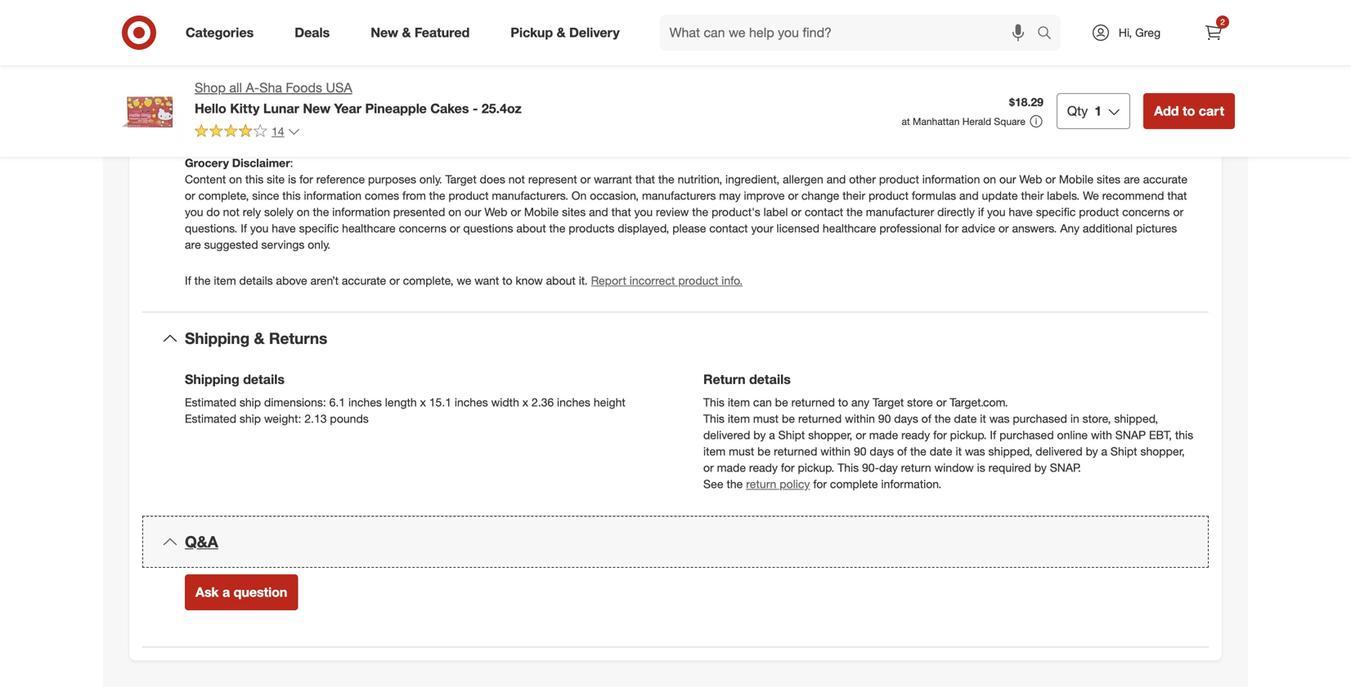 Task type: describe. For each thing, give the bounding box(es) containing it.
warrant
[[594, 172, 632, 186]]

additional
[[1083, 221, 1133, 235]]

item
[[185, 56, 209, 70]]

0 vertical spatial must
[[753, 412, 779, 426]]

or left questions
[[450, 221, 460, 235]]

1 vertical spatial it
[[956, 444, 962, 459]]

manufacturers.
[[492, 188, 568, 203]]

other
[[849, 172, 876, 186]]

0 vertical spatial information
[[922, 172, 980, 186]]

if inside grocery disclaimer : content on this site is for reference purposes only.  target does not represent or warrant that the nutrition, ingredient, allergen and other product information on our web or mobile sites are accurate or complete, since this information comes from the product manufacturers.  on occasion, manufacturers may improve or change their product formulas and update their labels.  we recommend that you do not rely solely on the information presented on our web or mobile sites and that you review the product's label or contact the manufacturer directly if you have specific product concerns or questions.  if you have specific healthcare concerns or questions about the products displayed, please contact your licensed healthcare professional for advice or answers.  any additional pictures are suggested servings only.
[[241, 221, 247, 235]]

item number (dpci) : 212-30-0077
[[185, 56, 366, 70]]

origin
[[185, 106, 218, 120]]

target inside 'return details this item can be returned to any target store or target.com. this item must be returned within 90 days of the date it was purchased in store, shipped, delivered by a shipt shopper, or made ready for pickup. if purchased online with snap ebt, this item must be returned within 90 days of the date it was shipped, delivered by a shipt shopper, or made ready for pickup. this 90-day return window is required by snap. see the return policy for complete information.'
[[873, 395, 904, 410]]

info.
[[722, 273, 743, 288]]

the down the target.com.
[[935, 412, 951, 426]]

1 vertical spatial our
[[465, 205, 481, 219]]

shipping & returns button
[[142, 313, 1209, 365]]

to inside button
[[1183, 103, 1195, 119]]

What can we help you find? suggestions appear below search field
[[660, 15, 1041, 51]]

1 vertical spatial days
[[870, 444, 894, 459]]

please
[[672, 221, 706, 235]]

6.1
[[329, 395, 345, 410]]

height
[[594, 395, 625, 410]]

0 vertical spatial was
[[989, 412, 1010, 426]]

is inside 'return details this item can be returned to any target store or target.com. this item must be returned within 90 days of the date it was purchased in store, shipped, delivered by a shipt shopper, or made ready for pickup. if purchased online with snap ebt, this item must be returned within 90 days of the date it was shipped, delivered by a shipt shopper, or made ready for pickup. this 90-day return window is required by snap. see the return policy for complete information.'
[[977, 461, 985, 475]]

the down other
[[847, 205, 863, 219]]

0 vertical spatial our
[[999, 172, 1016, 186]]

shop all a-sha foods usa hello kitty lunar new year pineapple cakes - 25.4oz
[[195, 80, 522, 116]]

1 vertical spatial delivered
[[1036, 444, 1083, 459]]

1 horizontal spatial made
[[869, 428, 898, 442]]

: inside grocery disclaimer : content on this site is for reference purposes only.  target does not represent or warrant that the nutrition, ingredient, allergen and other product information on our web or mobile sites are accurate or complete, since this information comes from the product manufacturers.  on occasion, manufacturers may improve or change their product formulas and update their labels.  we recommend that you do not rely solely on the information presented on our web or mobile sites and that you review the product's label or contact the manufacturer directly if you have specific product concerns or questions.  if you have specific healthcare concerns or questions about the products displayed, please contact your licensed healthcare professional for advice or answers.  any additional pictures are suggested servings only.
[[290, 156, 293, 170]]

0 horizontal spatial shipt
[[778, 428, 805, 442]]

any
[[851, 395, 869, 410]]

new & featured
[[371, 25, 470, 41]]

aren't
[[310, 273, 339, 288]]

1 vertical spatial this
[[703, 412, 725, 426]]

questions.
[[185, 221, 237, 235]]

target.com.
[[950, 395, 1008, 410]]

or up on
[[580, 172, 591, 186]]

purposes
[[368, 172, 416, 186]]

dimensions:
[[264, 395, 326, 410]]

sha
[[259, 80, 282, 96]]

on up update
[[983, 172, 996, 186]]

0 horizontal spatial to
[[502, 273, 512, 288]]

servings
[[261, 238, 305, 252]]

you right 'if'
[[987, 205, 1006, 219]]

1 horizontal spatial it
[[980, 412, 986, 426]]

product's
[[712, 205, 760, 219]]

return
[[703, 372, 746, 388]]

1 horizontal spatial this
[[282, 188, 301, 203]]

search
[[1030, 26, 1069, 42]]

2 horizontal spatial :
[[294, 56, 297, 70]]

all
[[229, 80, 242, 96]]

on right presented
[[448, 205, 461, 219]]

1 vertical spatial about
[[546, 273, 576, 288]]

(dpci)
[[259, 56, 294, 70]]

0 vertical spatial mobile
[[1059, 172, 1094, 186]]

1 estimated from the top
[[185, 395, 236, 410]]

0 horizontal spatial this
[[245, 172, 264, 186]]

formulas
[[912, 188, 956, 203]]

or down any
[[856, 428, 866, 442]]

your
[[751, 221, 773, 235]]

item down 'return'
[[728, 412, 750, 426]]

3 inches from the left
[[557, 395, 590, 410]]

any
[[1060, 221, 1080, 235]]

details for shipping
[[243, 372, 285, 388]]

displayed,
[[618, 221, 669, 235]]

manufacturer
[[866, 205, 934, 219]]

add to cart button
[[1144, 93, 1235, 129]]

licensed
[[777, 221, 819, 235]]

0 vertical spatial date
[[954, 412, 977, 426]]

information.
[[881, 477, 942, 491]]

accurate inside grocery disclaimer : content on this site is for reference purposes only.  target does not represent or warrant that the nutrition, ingredient, allergen and other product information on our web or mobile sites are accurate or complete, since this information comes from the product manufacturers.  on occasion, manufacturers may improve or change their product formulas and update their labels.  we recommend that you do not rely solely on the information presented on our web or mobile sites and that you review the product's label or contact the manufacturer directly if you have specific product concerns or questions.  if you have specific healthcare concerns or questions about the products displayed, please contact your licensed healthcare professional for advice or answers.  any additional pictures are suggested servings only.
[[1143, 172, 1188, 186]]

shipping for shipping & returns
[[185, 329, 250, 348]]

pickup & delivery
[[511, 25, 620, 41]]

1 horizontal spatial only.
[[419, 172, 442, 186]]

the right from
[[429, 188, 445, 203]]

1 ship from the top
[[240, 395, 261, 410]]

2 vertical spatial by
[[1034, 461, 1047, 475]]

0 horizontal spatial only.
[[308, 238, 330, 252]]

or right advice
[[999, 221, 1009, 235]]

manufacturers
[[642, 188, 716, 203]]

deals
[[295, 25, 330, 41]]

0 vertical spatial be
[[775, 395, 788, 410]]

lunar
[[263, 100, 299, 116]]

target inside grocery disclaimer : content on this site is for reference purposes only.  target does not represent or warrant that the nutrition, ingredient, allergen and other product information on our web or mobile sites are accurate or complete, since this information comes from the product manufacturers.  on occasion, manufacturers may improve or change their product formulas and update their labels.  we recommend that you do not rely solely on the information presented on our web or mobile sites and that you review the product's label or contact the manufacturer directly if you have specific product concerns or questions.  if you have specific healthcare concerns or questions about the products displayed, please contact your licensed healthcare professional for advice or answers.  any additional pictures are suggested servings only.
[[445, 172, 477, 186]]

0 horizontal spatial accurate
[[342, 273, 386, 288]]

the up manufacturers
[[658, 172, 675, 186]]

0 vertical spatial shopper,
[[808, 428, 852, 442]]

15.1
[[429, 395, 451, 410]]

1 horizontal spatial ready
[[901, 428, 930, 442]]

imported
[[224, 106, 272, 120]]

ebt,
[[1149, 428, 1172, 442]]

kitty
[[230, 100, 260, 116]]

0 vertical spatial web
[[1019, 172, 1042, 186]]

does
[[480, 172, 505, 186]]

about inside grocery disclaimer : content on this site is for reference purposes only.  target does not represent or warrant that the nutrition, ingredient, allergen and other product information on our web or mobile sites are accurate or complete, since this information comes from the product manufacturers.  on occasion, manufacturers may improve or change their product formulas and update their labels.  we recommend that you do not rely solely on the information presented on our web or mobile sites and that you review the product's label or contact the manufacturer directly if you have specific product concerns or questions.  if you have specific healthcare concerns or questions about the products displayed, please contact your licensed healthcare professional for advice or answers.  any additional pictures are suggested servings only.
[[516, 221, 546, 235]]

1 vertical spatial concerns
[[399, 221, 447, 235]]

1 vertical spatial shipt
[[1111, 444, 1137, 459]]

with
[[1091, 428, 1112, 442]]

0 vertical spatial this
[[703, 395, 725, 410]]

1 horizontal spatial are
[[1124, 172, 1140, 186]]

1 vertical spatial information
[[304, 188, 362, 203]]

shipping & returns
[[185, 329, 327, 348]]

2 healthcare from the left
[[823, 221, 876, 235]]

you down rely at the top
[[250, 221, 269, 235]]

0 vertical spatial within
[[845, 412, 875, 426]]

0 vertical spatial sites
[[1097, 172, 1121, 186]]

0 horizontal spatial if
[[185, 273, 191, 288]]

& for shipping
[[254, 329, 265, 348]]

1 horizontal spatial that
[[635, 172, 655, 186]]

0 vertical spatial shipped,
[[1114, 412, 1158, 426]]

2
[[1220, 17, 1225, 27]]

shipping details estimated ship dimensions: 6.1 inches length x 15.1 inches width x 2.36 inches height estimated ship weight: 2.13 pounds
[[185, 372, 625, 426]]

1 vertical spatial mobile
[[524, 205, 559, 219]]

0 vertical spatial contact
[[805, 205, 843, 219]]

or left we
[[389, 273, 400, 288]]

store
[[907, 395, 933, 410]]

0 vertical spatial and
[[827, 172, 846, 186]]

2 link
[[1196, 15, 1232, 51]]

question
[[234, 585, 287, 601]]

solely
[[264, 205, 294, 219]]

30-
[[324, 56, 341, 70]]

if the item details above aren't accurate or complete, we want to know about it. report incorrect product info.
[[185, 273, 743, 288]]

return policy link
[[746, 477, 810, 491]]

14
[[272, 124, 284, 139]]

represent
[[528, 172, 577, 186]]

the down suggested at the top of page
[[194, 273, 211, 288]]

1 vertical spatial :
[[218, 106, 221, 120]]

2.36
[[532, 395, 554, 410]]

greg
[[1135, 25, 1161, 40]]

2 vertical spatial this
[[838, 461, 859, 475]]

recommend
[[1102, 188, 1164, 203]]

rely
[[243, 205, 261, 219]]

the up "please" at top
[[692, 205, 708, 219]]

1 vertical spatial of
[[897, 444, 907, 459]]

1
[[1095, 103, 1102, 119]]

1 vertical spatial specific
[[299, 221, 339, 235]]

2 vertical spatial returned
[[774, 444, 817, 459]]

0 vertical spatial a
[[769, 428, 775, 442]]

2 horizontal spatial a
[[1101, 444, 1107, 459]]

length
[[385, 395, 417, 410]]

1 vertical spatial have
[[272, 221, 296, 235]]

2 horizontal spatial and
[[959, 188, 979, 203]]

0 horizontal spatial pickup.
[[798, 461, 834, 475]]

ask a question button
[[185, 575, 298, 611]]

0 horizontal spatial was
[[965, 444, 985, 459]]

presented
[[393, 205, 445, 219]]

0 vertical spatial days
[[894, 412, 918, 426]]

site
[[267, 172, 285, 186]]

1 vertical spatial contact
[[709, 221, 748, 235]]

1 vertical spatial are
[[185, 238, 201, 252]]

or up licensed
[[791, 205, 802, 219]]

1 vertical spatial purchased
[[999, 428, 1054, 442]]

the right see
[[727, 477, 743, 491]]

reference
[[316, 172, 365, 186]]

1 vertical spatial return
[[746, 477, 776, 491]]

or down allergen
[[788, 188, 798, 203]]

1 vertical spatial within
[[821, 444, 851, 459]]

we
[[457, 273, 471, 288]]

0 vertical spatial of
[[922, 412, 931, 426]]

1 vertical spatial that
[[1167, 188, 1187, 203]]

1 vertical spatial not
[[223, 205, 240, 219]]

0 horizontal spatial and
[[589, 205, 608, 219]]

on right solely
[[297, 205, 310, 219]]

1 horizontal spatial shopper,
[[1140, 444, 1185, 459]]

you up 'displayed,'
[[634, 205, 653, 219]]

on
[[572, 188, 587, 203]]

2 vertical spatial information
[[332, 205, 390, 219]]

label
[[764, 205, 788, 219]]

1 horizontal spatial not
[[508, 172, 525, 186]]

update
[[982, 188, 1018, 203]]

2 estimated from the top
[[185, 412, 236, 426]]

manhattan
[[913, 115, 960, 128]]

0 vertical spatial delivered
[[703, 428, 750, 442]]

pickup & delivery link
[[497, 15, 640, 51]]

store,
[[1083, 412, 1111, 426]]

above
[[276, 273, 307, 288]]

1 vertical spatial be
[[782, 412, 795, 426]]

& for new
[[402, 25, 411, 41]]

add to cart
[[1154, 103, 1224, 119]]

details for return
[[749, 372, 791, 388]]

1 horizontal spatial 90
[[878, 412, 891, 426]]

weight:
[[264, 412, 301, 426]]

1 vertical spatial shipped,
[[988, 444, 1032, 459]]

comes
[[365, 188, 399, 203]]

or right "store"
[[936, 395, 947, 410]]

in
[[1070, 412, 1079, 426]]

see
[[703, 477, 723, 491]]

0 vertical spatial returned
[[791, 395, 835, 410]]

or up labels.
[[1045, 172, 1056, 186]]

suggested
[[204, 238, 258, 252]]

0 vertical spatial purchased
[[1013, 412, 1067, 426]]

the left products
[[549, 221, 565, 235]]

1 vertical spatial web
[[484, 205, 507, 219]]

herald
[[962, 115, 991, 128]]

1 their from the left
[[843, 188, 865, 203]]

width
[[491, 395, 519, 410]]

featured
[[415, 25, 470, 41]]



Task type: vqa. For each thing, say whether or not it's contained in the screenshot.
Estimated
yes



Task type: locate. For each thing, give the bounding box(es) containing it.
0 horizontal spatial made
[[717, 461, 746, 475]]

search button
[[1030, 15, 1069, 54]]

information down comes
[[332, 205, 390, 219]]

-
[[473, 100, 478, 116]]

1 healthcare from the left
[[342, 221, 396, 235]]

&
[[402, 25, 411, 41], [557, 25, 566, 41], [254, 329, 265, 348]]

1 horizontal spatial was
[[989, 412, 1010, 426]]

their left labels.
[[1021, 188, 1044, 203]]

sites down on
[[562, 205, 586, 219]]

2 horizontal spatial to
[[1183, 103, 1195, 119]]

return details this item can be returned to any target store or target.com. this item must be returned within 90 days of the date it was purchased in store, shipped, delivered by a shipt shopper, or made ready for pickup. if purchased online with snap ebt, this item must be returned within 90 days of the date it was shipped, delivered by a shipt shopper, or made ready for pickup. this 90-day return window is required by snap. see the return policy for complete information.
[[703, 372, 1193, 491]]

days up day
[[870, 444, 894, 459]]

0 horizontal spatial are
[[185, 238, 201, 252]]

1 vertical spatial complete,
[[403, 273, 454, 288]]

for up policy
[[781, 461, 795, 475]]

x left the 2.36
[[522, 395, 528, 410]]

if
[[978, 205, 984, 219]]

and up 'if'
[[959, 188, 979, 203]]

or up see
[[703, 461, 714, 475]]

90
[[878, 412, 891, 426], [854, 444, 867, 459]]

made
[[869, 428, 898, 442], [717, 461, 746, 475]]

& right pickup
[[557, 25, 566, 41]]

2 inches from the left
[[455, 395, 488, 410]]

1 horizontal spatial pickup.
[[950, 428, 987, 442]]

you left the do
[[185, 205, 203, 219]]

2 vertical spatial that
[[611, 205, 631, 219]]

1 shipping from the top
[[185, 329, 250, 348]]

1 horizontal spatial date
[[954, 412, 977, 426]]

this inside 'return details this item can be returned to any target store or target.com. this item must be returned within 90 days of the date it was purchased in store, shipped, delivered by a shipt shopper, or made ready for pickup. if purchased online with snap ebt, this item must be returned within 90 days of the date it was shipped, delivered by a shipt shopper, or made ready for pickup. this 90-day return window is required by snap. see the return policy for complete information.'
[[1175, 428, 1193, 442]]

0 horizontal spatial ready
[[749, 461, 778, 475]]

: up solely
[[290, 156, 293, 170]]

details inside 'return details this item can be returned to any target store or target.com. this item must be returned within 90 days of the date it was purchased in store, shipped, delivered by a shipt shopper, or made ready for pickup. if purchased online with snap ebt, this item must be returned within 90 days of the date it was shipped, delivered by a shipt shopper, or made ready for pickup. this 90-day return window is required by snap. see the return policy for complete information.'
[[749, 372, 791, 388]]

are down questions.
[[185, 238, 201, 252]]

shopper, down ebt,
[[1140, 444, 1185, 459]]

to
[[1183, 103, 1195, 119], [502, 273, 512, 288], [838, 395, 848, 410]]

at
[[902, 115, 910, 128]]

returned
[[791, 395, 835, 410], [798, 412, 842, 426], [774, 444, 817, 459]]

content
[[185, 172, 226, 186]]

q&a button
[[142, 516, 1209, 569]]

1 vertical spatial ship
[[240, 412, 261, 426]]

the
[[658, 172, 675, 186], [429, 188, 445, 203], [313, 205, 329, 219], [692, 205, 708, 219], [847, 205, 863, 219], [549, 221, 565, 235], [194, 273, 211, 288], [935, 412, 951, 426], [910, 444, 927, 459], [727, 477, 743, 491]]

0 horizontal spatial that
[[611, 205, 631, 219]]

or down the 'manufacturers.'
[[511, 205, 521, 219]]

1 horizontal spatial our
[[999, 172, 1016, 186]]

qty
[[1067, 103, 1088, 119]]

grocery
[[185, 156, 229, 170]]

date up window
[[930, 444, 952, 459]]

new left featured
[[371, 25, 398, 41]]

0 horizontal spatial date
[[930, 444, 952, 459]]

snap.
[[1050, 461, 1081, 475]]

is
[[288, 172, 296, 186], [977, 461, 985, 475]]

that down occasion,
[[611, 205, 631, 219]]

from
[[402, 188, 426, 203]]

was
[[989, 412, 1010, 426], [965, 444, 985, 459]]

1 vertical spatial 90
[[854, 444, 867, 459]]

professional
[[879, 221, 942, 235]]

concerns down presented
[[399, 221, 447, 235]]

mobile
[[1059, 172, 1094, 186], [524, 205, 559, 219]]

date down the target.com.
[[954, 412, 977, 426]]

not
[[508, 172, 525, 186], [223, 205, 240, 219]]

within up complete
[[821, 444, 851, 459]]

hi, greg
[[1119, 25, 1161, 40]]

2 vertical spatial :
[[290, 156, 293, 170]]

1 x from the left
[[420, 395, 426, 410]]

2 their from the left
[[1021, 188, 1044, 203]]

0 vertical spatial concerns
[[1122, 205, 1170, 219]]

1 vertical spatial estimated
[[185, 412, 236, 426]]

1 horizontal spatial target
[[873, 395, 904, 410]]

1 horizontal spatial new
[[371, 25, 398, 41]]

number
[[212, 56, 256, 70]]

1 vertical spatial new
[[303, 100, 331, 116]]

can
[[753, 395, 772, 410]]

0 horizontal spatial our
[[465, 205, 481, 219]]

0 horizontal spatial complete,
[[198, 188, 249, 203]]

to inside 'return details this item can be returned to any target store or target.com. this item must be returned within 90 days of the date it was purchased in store, shipped, delivered by a shipt shopper, or made ready for pickup. if purchased online with snap ebt, this item must be returned within 90 days of the date it was shipped, delivered by a shipt shopper, or made ready for pickup. this 90-day return window is required by snap. see the return policy for complete information.'
[[838, 395, 848, 410]]

only. up from
[[419, 172, 442, 186]]

90 up 90-
[[854, 444, 867, 459]]

that right the warrant
[[635, 172, 655, 186]]

1 horizontal spatial contact
[[805, 205, 843, 219]]

1 horizontal spatial a
[[769, 428, 775, 442]]

new inside shop all a-sha foods usa hello kitty lunar new year pineapple cakes - 25.4oz
[[303, 100, 331, 116]]

for right site
[[299, 172, 313, 186]]

1 vertical spatial this
[[282, 188, 301, 203]]

ship left weight: at the bottom left of the page
[[240, 412, 261, 426]]

within
[[845, 412, 875, 426], [821, 444, 851, 459]]

products
[[569, 221, 614, 235]]

new down foods in the left of the page
[[303, 100, 331, 116]]

1 vertical spatial ready
[[749, 461, 778, 475]]

item
[[214, 273, 236, 288], [728, 395, 750, 410], [728, 412, 750, 426], [703, 444, 726, 459]]

details inside the shipping details estimated ship dimensions: 6.1 inches length x 15.1 inches width x 2.36 inches height estimated ship weight: 2.13 pounds
[[243, 372, 285, 388]]

for down directly
[[945, 221, 959, 235]]

it
[[980, 412, 986, 426], [956, 444, 962, 459]]

0 vertical spatial specific
[[1036, 205, 1076, 219]]

purchased left in
[[1013, 412, 1067, 426]]

accurate right aren't
[[342, 273, 386, 288]]

origin : imported
[[185, 106, 272, 120]]

information up formulas
[[922, 172, 980, 186]]

to left any
[[838, 395, 848, 410]]

about
[[516, 221, 546, 235], [546, 273, 576, 288]]

1 vertical spatial only.
[[308, 238, 330, 252]]

healthcare down comes
[[342, 221, 396, 235]]

contact
[[805, 205, 843, 219], [709, 221, 748, 235]]

a down with
[[1101, 444, 1107, 459]]

shipt down snap at the right of the page
[[1111, 444, 1137, 459]]

ship
[[240, 395, 261, 410], [240, 412, 261, 426]]

0 horizontal spatial shopper,
[[808, 428, 852, 442]]

shipping inside dropdown button
[[185, 329, 250, 348]]

inches right '15.1'
[[455, 395, 488, 410]]

& inside shipping & returns dropdown button
[[254, 329, 265, 348]]

nutrition,
[[678, 172, 722, 186]]

0 vertical spatial ship
[[240, 395, 261, 410]]

shipping left "returns"
[[185, 329, 250, 348]]

0 vertical spatial only.
[[419, 172, 442, 186]]

complete, left we
[[403, 273, 454, 288]]

since
[[252, 188, 279, 203]]

2 vertical spatial to
[[838, 395, 848, 410]]

0 horizontal spatial new
[[303, 100, 331, 116]]

only. right servings
[[308, 238, 330, 252]]

mobile down the 'manufacturers.'
[[524, 205, 559, 219]]

on right content
[[229, 172, 242, 186]]

0 horizontal spatial concerns
[[399, 221, 447, 235]]

2 x from the left
[[522, 395, 528, 410]]

cart
[[1199, 103, 1224, 119]]

item up see
[[703, 444, 726, 459]]

hello
[[195, 100, 226, 116]]

improve
[[744, 188, 785, 203]]

the up "information."
[[910, 444, 927, 459]]

pineapple
[[365, 100, 427, 116]]

90 up day
[[878, 412, 891, 426]]

1 horizontal spatial have
[[1009, 205, 1033, 219]]

specific up servings
[[299, 221, 339, 235]]

image of hello kitty lunar new year pineapple cakes - 25.4oz image
[[116, 79, 182, 144]]

estimated down 'shipping & returns'
[[185, 395, 236, 410]]

may
[[719, 188, 741, 203]]

1 horizontal spatial accurate
[[1143, 172, 1188, 186]]

if down questions.
[[185, 273, 191, 288]]

if inside 'return details this item can be returned to any target store or target.com. this item must be returned within 90 days of the date it was purchased in store, shipped, delivered by a shipt shopper, or made ready for pickup. if purchased online with snap ebt, this item must be returned within 90 days of the date it was shipped, delivered by a shipt shopper, or made ready for pickup. this 90-day return window is required by snap. see the return policy for complete information.'
[[990, 428, 996, 442]]

return left policy
[[746, 477, 776, 491]]

0 horizontal spatial a
[[222, 585, 230, 601]]

1 vertical spatial returned
[[798, 412, 842, 426]]

have up servings
[[272, 221, 296, 235]]

0 horizontal spatial shipped,
[[988, 444, 1032, 459]]

must
[[753, 412, 779, 426], [729, 444, 754, 459]]

1 horizontal spatial specific
[[1036, 205, 1076, 219]]

return up "information."
[[901, 461, 931, 475]]

report incorrect product info. button
[[591, 273, 743, 289]]

it.
[[579, 273, 588, 288]]

2 vertical spatial be
[[757, 444, 771, 459]]

usa
[[326, 80, 352, 96]]

1 inches from the left
[[348, 395, 382, 410]]

and
[[827, 172, 846, 186], [959, 188, 979, 203], [589, 205, 608, 219]]

shipt up policy
[[778, 428, 805, 442]]

shipped, up required
[[988, 444, 1032, 459]]

0 vertical spatial made
[[869, 428, 898, 442]]

1 vertical spatial must
[[729, 444, 754, 459]]

healthcare down change
[[823, 221, 876, 235]]

0 vertical spatial new
[[371, 25, 398, 41]]

estimated left weight: at the bottom left of the page
[[185, 412, 236, 426]]

are up recommend at the top right
[[1124, 172, 1140, 186]]

occasion,
[[590, 188, 639, 203]]

report
[[591, 273, 626, 288]]

categories
[[186, 25, 254, 41]]

0 horizontal spatial contact
[[709, 221, 748, 235]]

shopper, down any
[[808, 428, 852, 442]]

do
[[206, 205, 220, 219]]

item down suggested at the top of page
[[214, 273, 236, 288]]

& inside pickup & delivery link
[[557, 25, 566, 41]]

want
[[475, 273, 499, 288]]

0 horizontal spatial by
[[753, 428, 766, 442]]

by down with
[[1086, 444, 1098, 459]]

complete, inside grocery disclaimer : content on this site is for reference purposes only.  target does not represent or warrant that the nutrition, ingredient, allergen and other product information on our web or mobile sites are accurate or complete, since this information comes from the product manufacturers.  on occasion, manufacturers may improve or change their product formulas and update their labels.  we recommend that you do not rely solely on the information presented on our web or mobile sites and that you review the product's label or contact the manufacturer directly if you have specific product concerns or questions.  if you have specific healthcare concerns or questions about the products displayed, please contact your licensed healthcare professional for advice or answers.  any additional pictures are suggested servings only.
[[198, 188, 249, 203]]

0 horizontal spatial healthcare
[[342, 221, 396, 235]]

pickup.
[[950, 428, 987, 442], [798, 461, 834, 475]]

accurate up recommend at the top right
[[1143, 172, 1188, 186]]

for up window
[[933, 428, 947, 442]]

shipping down 'shipping & returns'
[[185, 372, 239, 388]]

1 vertical spatial date
[[930, 444, 952, 459]]

2 horizontal spatial by
[[1086, 444, 1098, 459]]

this right ebt,
[[1175, 428, 1193, 442]]

2 shipping from the top
[[185, 372, 239, 388]]

add
[[1154, 103, 1179, 119]]

item left can
[[728, 395, 750, 410]]

a right the ask
[[222, 585, 230, 601]]

0 horizontal spatial not
[[223, 205, 240, 219]]

pickup. up policy
[[798, 461, 834, 475]]

0 horizontal spatial 90
[[854, 444, 867, 459]]

2 horizontal spatial &
[[557, 25, 566, 41]]

target right any
[[873, 395, 904, 410]]

cakes
[[430, 100, 469, 116]]

0 horizontal spatial sites
[[562, 205, 586, 219]]

if
[[241, 221, 247, 235], [185, 273, 191, 288], [990, 428, 996, 442]]

shop
[[195, 80, 226, 96]]

ready
[[901, 428, 930, 442], [749, 461, 778, 475]]

is right window
[[977, 461, 985, 475]]

0 horizontal spatial x
[[420, 395, 426, 410]]

on
[[229, 172, 242, 186], [983, 172, 996, 186], [297, 205, 310, 219], [448, 205, 461, 219]]

inches
[[348, 395, 382, 410], [455, 395, 488, 410], [557, 395, 590, 410]]

or down content
[[185, 188, 195, 203]]

for right policy
[[813, 477, 827, 491]]

1 horizontal spatial return
[[901, 461, 931, 475]]

ready up the return policy link
[[749, 461, 778, 475]]

details up the dimensions:
[[243, 372, 285, 388]]

delivery
[[569, 25, 620, 41]]

pickup
[[511, 25, 553, 41]]

their
[[843, 188, 865, 203], [1021, 188, 1044, 203]]

our up questions
[[465, 205, 481, 219]]

was up window
[[965, 444, 985, 459]]

you
[[185, 205, 203, 219], [634, 205, 653, 219], [987, 205, 1006, 219], [250, 221, 269, 235]]

1 vertical spatial and
[[959, 188, 979, 203]]

14 link
[[195, 123, 301, 142]]

be right can
[[775, 395, 788, 410]]

have
[[1009, 205, 1033, 219], [272, 221, 296, 235]]

online
[[1057, 428, 1088, 442]]

product
[[879, 172, 919, 186], [449, 188, 489, 203], [869, 188, 909, 203], [1079, 205, 1119, 219], [678, 273, 718, 288]]

0 horizontal spatial of
[[897, 444, 907, 459]]

shipping inside the shipping details estimated ship dimensions: 6.1 inches length x 15.1 inches width x 2.36 inches height estimated ship weight: 2.13 pounds
[[185, 372, 239, 388]]

a down can
[[769, 428, 775, 442]]

& for pickup
[[557, 25, 566, 41]]

labels.
[[1047, 188, 1080, 203]]

is inside grocery disclaimer : content on this site is for reference purposes only.  target does not represent or warrant that the nutrition, ingredient, allergen and other product information on our web or mobile sites are accurate or complete, since this information comes from the product manufacturers.  on occasion, manufacturers may improve or change their product formulas and update their labels.  we recommend that you do not rely solely on the information presented on our web or mobile sites and that you review the product's label or contact the manufacturer directly if you have specific product concerns or questions.  if you have specific healthcare concerns or questions about the products displayed, please contact your licensed healthcare professional for advice or answers.  any additional pictures are suggested servings only.
[[288, 172, 296, 186]]

return
[[901, 461, 931, 475], [746, 477, 776, 491]]

the down reference
[[313, 205, 329, 219]]

1 vertical spatial accurate
[[342, 273, 386, 288]]

0 vertical spatial to
[[1183, 103, 1195, 119]]

have up answers.
[[1009, 205, 1033, 219]]

was down the target.com.
[[989, 412, 1010, 426]]

1 horizontal spatial x
[[522, 395, 528, 410]]

snap
[[1115, 428, 1146, 442]]

1 vertical spatial shipping
[[185, 372, 239, 388]]

is right site
[[288, 172, 296, 186]]

2 ship from the top
[[240, 412, 261, 426]]

new
[[371, 25, 398, 41], [303, 100, 331, 116]]

a inside button
[[222, 585, 230, 601]]

0 horizontal spatial inches
[[348, 395, 382, 410]]

or up the pictures
[[1173, 205, 1184, 219]]

1 horizontal spatial mobile
[[1059, 172, 1094, 186]]

1 vertical spatial is
[[977, 461, 985, 475]]

web
[[1019, 172, 1042, 186], [484, 205, 507, 219]]

shipping for shipping details estimated ship dimensions: 6.1 inches length x 15.1 inches width x 2.36 inches height estimated ship weight: 2.13 pounds
[[185, 372, 239, 388]]

mobile up labels.
[[1059, 172, 1094, 186]]

212-
[[300, 56, 324, 70]]

0 horizontal spatial their
[[843, 188, 865, 203]]

date
[[954, 412, 977, 426], [930, 444, 952, 459]]

grocery disclaimer : content on this site is for reference purposes only.  target does not represent or warrant that the nutrition, ingredient, allergen and other product information on our web or mobile sites are accurate or complete, since this information comes from the product manufacturers.  on occasion, manufacturers may improve or change their product formulas and update their labels.  we recommend that you do not rely solely on the information presented on our web or mobile sites and that you review the product's label or contact the manufacturer directly if you have specific product concerns or questions.  if you have specific healthcare concerns or questions about the products displayed, please contact your licensed healthcare professional for advice or answers.  any additional pictures are suggested servings only.
[[185, 156, 1188, 252]]

we
[[1083, 188, 1099, 203]]

0 vertical spatial about
[[516, 221, 546, 235]]

1 horizontal spatial complete,
[[403, 273, 454, 288]]

& left featured
[[402, 25, 411, 41]]

by down can
[[753, 428, 766, 442]]

about down the 'manufacturers.'
[[516, 221, 546, 235]]

be up the return policy link
[[757, 444, 771, 459]]

1 horizontal spatial if
[[241, 221, 247, 235]]

square
[[994, 115, 1026, 128]]

& inside new & featured link
[[402, 25, 411, 41]]

details left above
[[239, 273, 273, 288]]

0 vertical spatial pickup.
[[950, 428, 987, 442]]

ship left the dimensions:
[[240, 395, 261, 410]]

target left the 'does'
[[445, 172, 477, 186]]

$18.29
[[1009, 95, 1044, 109]]

days
[[894, 412, 918, 426], [870, 444, 894, 459]]

1 horizontal spatial and
[[827, 172, 846, 186]]

1 horizontal spatial inches
[[455, 395, 488, 410]]

our up update
[[999, 172, 1016, 186]]

0 horizontal spatial it
[[956, 444, 962, 459]]



